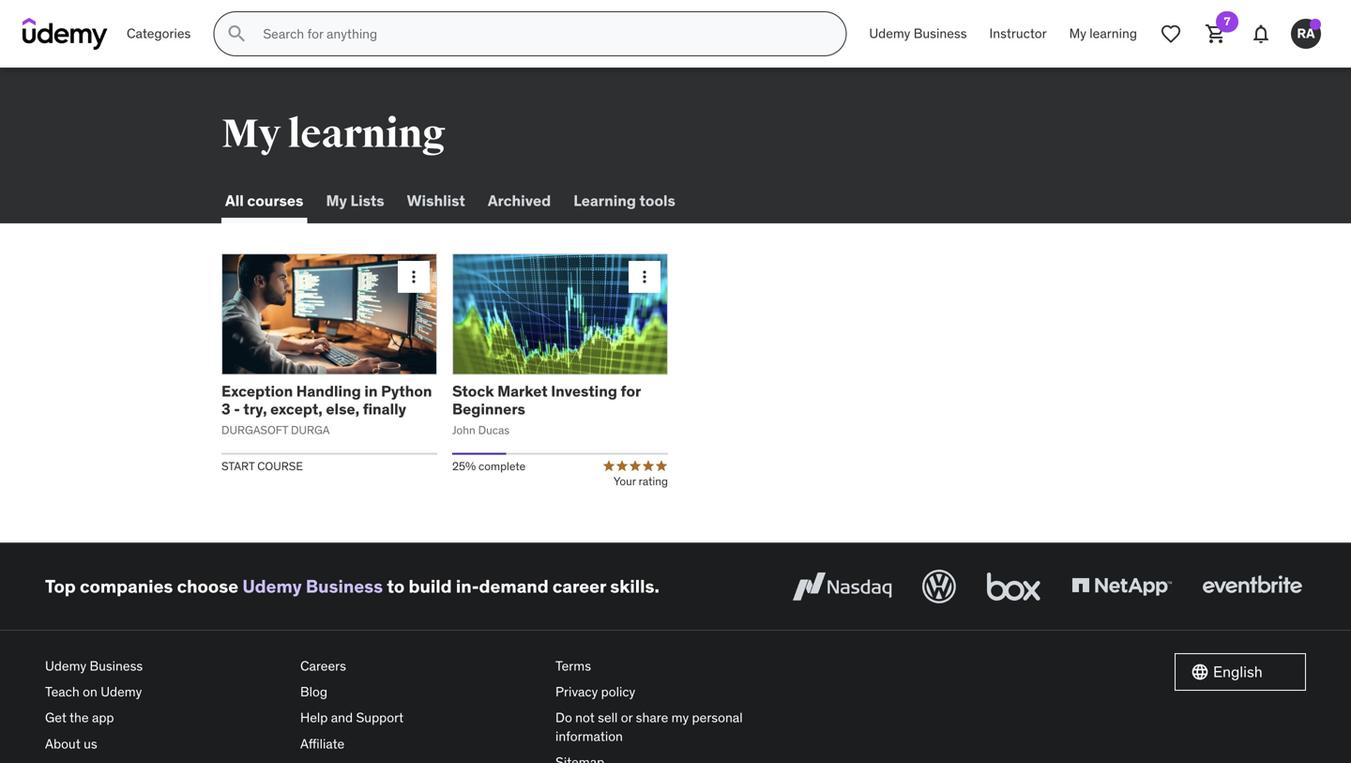 Task type: describe. For each thing, give the bounding box(es) containing it.
1 horizontal spatial business
[[306, 575, 383, 598]]

complete
[[479, 459, 526, 474]]

or
[[621, 709, 633, 726]]

top
[[45, 575, 76, 598]]

udemy business teach on udemy get the app about us
[[45, 658, 143, 752]]

box image
[[983, 566, 1046, 607]]

get the app link
[[45, 705, 285, 731]]

help
[[300, 709, 328, 726]]

build
[[409, 575, 452, 598]]

nasdaq image
[[789, 566, 897, 607]]

courses
[[247, 191, 304, 210]]

my for the my lists link
[[326, 191, 347, 210]]

shopping cart with 7 items image
[[1205, 23, 1228, 45]]

share
[[636, 709, 669, 726]]

and
[[331, 709, 353, 726]]

do not sell or share my personal information button
[[556, 705, 796, 749]]

your rating button
[[603, 459, 668, 489]]

all courses
[[225, 191, 304, 210]]

privacy
[[556, 684, 598, 700]]

about
[[45, 735, 80, 752]]

stock market investing for beginners link
[[452, 381, 641, 419]]

demand
[[479, 575, 549, 598]]

instructor
[[990, 25, 1047, 42]]

all courses link
[[222, 178, 307, 223]]

beginners
[[452, 400, 526, 419]]

Search for anything text field
[[259, 18, 824, 50]]

your rating
[[614, 474, 668, 489]]

0 vertical spatial udemy business link
[[858, 11, 979, 56]]

tools
[[640, 191, 676, 210]]

udemy inside 'udemy business' link
[[870, 25, 911, 42]]

top companies choose udemy business to build in-demand career skills.
[[45, 575, 660, 598]]

instructor link
[[979, 11, 1059, 56]]

3
[[222, 400, 231, 419]]

0 vertical spatial my learning
[[1070, 25, 1138, 42]]

investing
[[551, 381, 618, 401]]

my for my learning link
[[1070, 25, 1087, 42]]

english button
[[1175, 653, 1307, 691]]

careers
[[300, 658, 346, 675]]

blog link
[[300, 679, 541, 705]]

learning tools
[[574, 191, 676, 210]]

careers blog help and support affiliate
[[300, 658, 404, 752]]

my lists
[[326, 191, 385, 210]]

in-
[[456, 575, 479, 598]]

wishlist link
[[403, 178, 469, 223]]

us
[[84, 735, 97, 752]]

you have alerts image
[[1311, 19, 1322, 30]]

python
[[381, 381, 432, 401]]

categories
[[127, 25, 191, 42]]

submit search image
[[226, 23, 248, 45]]

affiliate
[[300, 735, 345, 752]]

john
[[452, 423, 476, 437]]

about us link
[[45, 731, 285, 757]]

policy
[[601, 684, 636, 700]]

privacy policy link
[[556, 679, 796, 705]]

2 vertical spatial udemy business link
[[45, 653, 285, 679]]

1 vertical spatial udemy business link
[[243, 575, 383, 598]]

finally
[[363, 400, 407, 419]]

rating
[[639, 474, 668, 489]]

your
[[614, 474, 636, 489]]

sell
[[598, 709, 618, 726]]

ra
[[1298, 25, 1316, 42]]

handling
[[296, 381, 361, 401]]

business for udemy business teach on udemy get the app about us
[[90, 658, 143, 675]]

stock
[[452, 381, 494, 401]]

durga
[[291, 423, 330, 437]]

wishlist image
[[1160, 23, 1183, 45]]



Task type: locate. For each thing, give the bounding box(es) containing it.
business up 'on'
[[90, 658, 143, 675]]

course options image down wishlist link
[[405, 268, 423, 286]]

0 horizontal spatial my
[[222, 110, 281, 159]]

volkswagen image
[[919, 566, 960, 607]]

25% complete
[[452, 459, 526, 474]]

business inside "udemy business teach on udemy get the app about us"
[[90, 658, 143, 675]]

1 vertical spatial my learning
[[222, 110, 446, 159]]

try,
[[244, 400, 267, 419]]

1 horizontal spatial learning
[[1090, 25, 1138, 42]]

my learning left wishlist icon
[[1070, 25, 1138, 42]]

learning left wishlist icon
[[1090, 25, 1138, 42]]

udemy image
[[23, 18, 108, 50]]

my left lists
[[326, 191, 347, 210]]

7 link
[[1194, 11, 1239, 56]]

for
[[621, 381, 641, 401]]

teach on udemy link
[[45, 679, 285, 705]]

on
[[83, 684, 97, 700]]

ducas
[[478, 423, 510, 437]]

else,
[[326, 400, 360, 419]]

my up all courses
[[222, 110, 281, 159]]

udemy
[[870, 25, 911, 42], [243, 575, 302, 598], [45, 658, 86, 675], [101, 684, 142, 700]]

exception handling in python 3 - try, except, else, finally link
[[222, 381, 432, 419]]

2 vertical spatial business
[[90, 658, 143, 675]]

1 vertical spatial business
[[306, 575, 383, 598]]

the
[[69, 709, 89, 726]]

business left to
[[306, 575, 383, 598]]

my
[[1070, 25, 1087, 42], [222, 110, 281, 159], [326, 191, 347, 210]]

2 vertical spatial my
[[326, 191, 347, 210]]

1 horizontal spatial my learning
[[1070, 25, 1138, 42]]

learning
[[1090, 25, 1138, 42], [288, 110, 446, 159]]

terms
[[556, 658, 591, 675]]

wishlist
[[407, 191, 465, 210]]

course options image for stock market investing for beginners
[[636, 268, 654, 286]]

in
[[365, 381, 378, 401]]

0 vertical spatial business
[[914, 25, 967, 42]]

english
[[1214, 662, 1263, 681]]

1 vertical spatial my
[[222, 110, 281, 159]]

0 vertical spatial my
[[1070, 25, 1087, 42]]

my
[[672, 709, 689, 726]]

career
[[553, 575, 606, 598]]

information
[[556, 728, 623, 745]]

start course
[[222, 459, 303, 474]]

terms privacy policy do not sell or share my personal information
[[556, 658, 743, 745]]

market
[[498, 381, 548, 401]]

exception
[[222, 381, 293, 401]]

learning
[[574, 191, 636, 210]]

0 vertical spatial learning
[[1090, 25, 1138, 42]]

learning up lists
[[288, 110, 446, 159]]

course options image
[[405, 268, 423, 286], [636, 268, 654, 286]]

eventbrite image
[[1199, 566, 1307, 607]]

stock market investing for beginners john ducas
[[452, 381, 641, 437]]

get
[[45, 709, 67, 726]]

my learning up 'my lists' at top
[[222, 110, 446, 159]]

blog
[[300, 684, 328, 700]]

help and support link
[[300, 705, 541, 731]]

course options image down 'tools'
[[636, 268, 654, 286]]

my learning link
[[1059, 11, 1149, 56]]

all
[[225, 191, 244, 210]]

7
[[1225, 14, 1231, 29]]

my inside my learning link
[[1070, 25, 1087, 42]]

companies
[[80, 575, 173, 598]]

support
[[356, 709, 404, 726]]

except,
[[271, 400, 323, 419]]

do
[[556, 709, 572, 726]]

teach
[[45, 684, 80, 700]]

my learning
[[1070, 25, 1138, 42], [222, 110, 446, 159]]

lists
[[351, 191, 385, 210]]

notifications image
[[1250, 23, 1273, 45]]

app
[[92, 709, 114, 726]]

course options image for exception handling in python 3 - try, except, else, finally
[[405, 268, 423, 286]]

durgasoft
[[222, 423, 288, 437]]

netapp image
[[1068, 566, 1176, 607]]

course
[[257, 459, 303, 474]]

1 horizontal spatial my
[[326, 191, 347, 210]]

skills.
[[610, 575, 660, 598]]

business left instructor at the right top
[[914, 25, 967, 42]]

udemy business
[[870, 25, 967, 42]]

careers link
[[300, 653, 541, 679]]

ra link
[[1284, 11, 1329, 56]]

25%
[[452, 459, 476, 474]]

business for udemy business
[[914, 25, 967, 42]]

learning tools link
[[570, 178, 680, 223]]

affiliate link
[[300, 731, 541, 757]]

0 horizontal spatial business
[[90, 658, 143, 675]]

2 horizontal spatial business
[[914, 25, 967, 42]]

exception handling in python 3 - try, except, else, finally durgasoft durga
[[222, 381, 432, 437]]

1 course options image from the left
[[405, 268, 423, 286]]

0 horizontal spatial course options image
[[405, 268, 423, 286]]

personal
[[692, 709, 743, 726]]

0 horizontal spatial learning
[[288, 110, 446, 159]]

my inside the my lists link
[[326, 191, 347, 210]]

1 horizontal spatial course options image
[[636, 268, 654, 286]]

2 course options image from the left
[[636, 268, 654, 286]]

choose
[[177, 575, 239, 598]]

not
[[576, 709, 595, 726]]

0 horizontal spatial my learning
[[222, 110, 446, 159]]

1 vertical spatial learning
[[288, 110, 446, 159]]

2 horizontal spatial my
[[1070, 25, 1087, 42]]

my right instructor at the right top
[[1070, 25, 1087, 42]]

archived link
[[484, 178, 555, 223]]

categories button
[[115, 11, 202, 56]]

small image
[[1191, 663, 1210, 682]]

-
[[234, 400, 240, 419]]

archived
[[488, 191, 551, 210]]

my lists link
[[322, 178, 388, 223]]

to
[[387, 575, 405, 598]]

terms link
[[556, 653, 796, 679]]



Task type: vqa. For each thing, say whether or not it's contained in the screenshot.
John
yes



